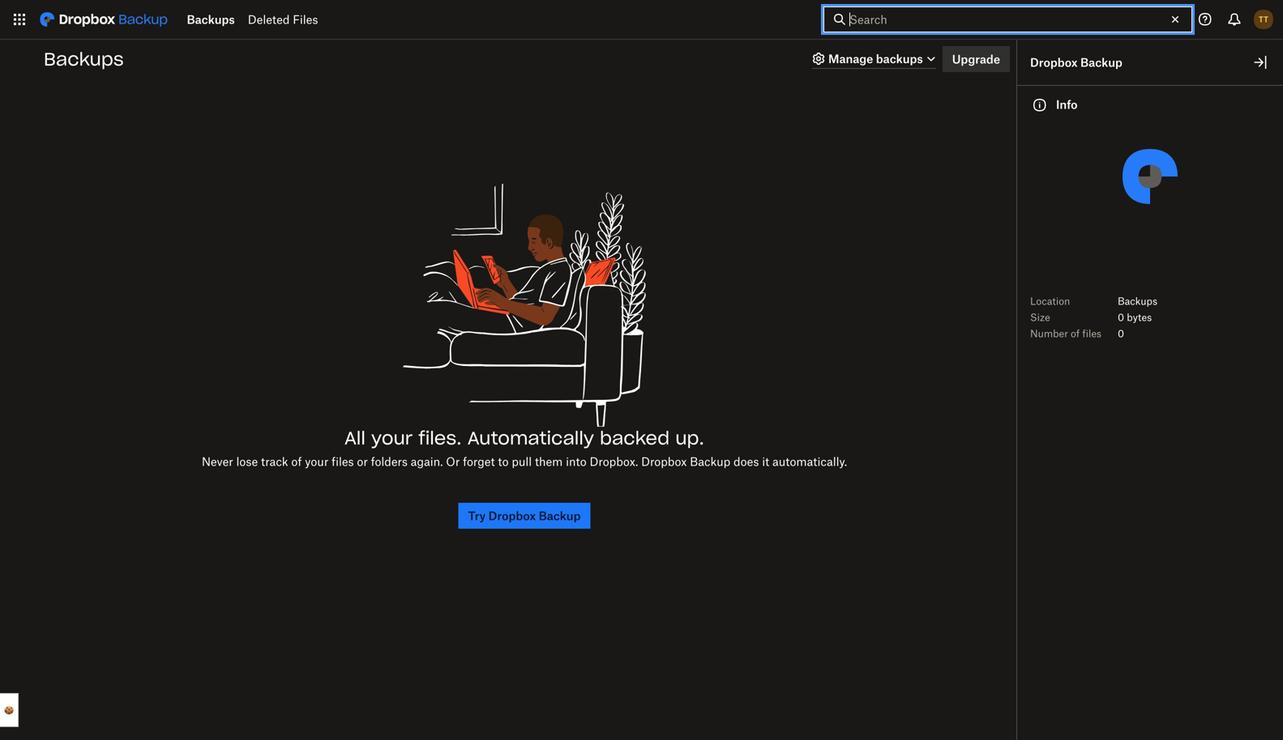 Task type: vqa. For each thing, say whether or not it's contained in the screenshot.


Task type: locate. For each thing, give the bounding box(es) containing it.
dropbox up info
[[1030, 56, 1078, 69]]

1 vertical spatial backups
[[44, 48, 124, 71]]

try dropbox backup button
[[458, 503, 590, 529]]

0 horizontal spatial of
[[291, 455, 302, 469]]

of right track
[[291, 455, 302, 469]]

backups left deleted
[[187, 13, 235, 26]]

upgrade button
[[942, 46, 1010, 72]]

number of files
[[1030, 328, 1102, 340]]

manage
[[828, 52, 873, 66]]

files left or
[[332, 455, 354, 469]]

0 vertical spatial dropbox
[[1030, 56, 1078, 69]]

files
[[1082, 328, 1102, 340], [332, 455, 354, 469]]

info
[[1056, 98, 1078, 111]]

1 vertical spatial dropbox
[[641, 455, 687, 469]]

1 vertical spatial 0
[[1118, 328, 1124, 340]]

1 vertical spatial of
[[291, 455, 302, 469]]

0 vertical spatial your
[[371, 427, 413, 450]]

global header element
[[0, 0, 1283, 40]]

upgrade
[[952, 52, 1000, 66]]

try
[[468, 509, 486, 523]]

1 vertical spatial backup
[[690, 455, 730, 469]]

0 vertical spatial 0
[[1118, 312, 1124, 324]]

dropbox right try
[[488, 509, 536, 523]]

track
[[261, 455, 288, 469]]

dropbox
[[1030, 56, 1078, 69], [641, 455, 687, 469], [488, 509, 536, 523]]

2 horizontal spatial dropbox
[[1030, 56, 1078, 69]]

1 horizontal spatial backups
[[187, 13, 235, 26]]

files.
[[418, 427, 462, 450]]

2 vertical spatial dropbox
[[488, 509, 536, 523]]

dropbox.
[[590, 455, 638, 469]]

0 vertical spatial backups
[[187, 13, 235, 26]]

manage backups button
[[809, 49, 938, 69]]

2 horizontal spatial backups
[[1118, 295, 1157, 308]]

0 horizontal spatial files
[[332, 455, 354, 469]]

2 vertical spatial backup
[[539, 509, 581, 523]]

lose
[[236, 455, 258, 469]]

1 horizontal spatial dropbox
[[641, 455, 687, 469]]

number
[[1030, 328, 1068, 340]]

0 horizontal spatial dropbox
[[488, 509, 536, 523]]

your up folders
[[371, 427, 413, 450]]

backup inside all your files. automatically backed up. never lose track of your files or folders again. or forget to pull them into dropbox. dropbox backup does it automatically.
[[690, 455, 730, 469]]

backups down backup logo - go to the backups homepage
[[44, 48, 124, 71]]

0
[[1118, 312, 1124, 324], [1118, 328, 1124, 340]]

1 horizontal spatial of
[[1071, 328, 1080, 340]]

0 vertical spatial files
[[1082, 328, 1102, 340]]

deleted files link
[[248, 12, 318, 27]]

1 horizontal spatial your
[[371, 427, 413, 450]]

backups inside global header element
[[187, 13, 235, 26]]

never
[[202, 455, 233, 469]]

dropbox down up. on the right
[[641, 455, 687, 469]]

backups up bytes
[[1118, 295, 1157, 308]]

2 0 from the top
[[1118, 328, 1124, 340]]

backups
[[187, 13, 235, 26], [44, 48, 124, 71], [1118, 295, 1157, 308]]

deleted files
[[248, 13, 318, 26]]

1 horizontal spatial files
[[1082, 328, 1102, 340]]

it
[[762, 455, 769, 469]]

your
[[371, 427, 413, 450], [305, 455, 329, 469]]

1 vertical spatial your
[[305, 455, 329, 469]]

0 bytes
[[1118, 312, 1152, 324]]

try dropbox backup
[[468, 509, 581, 523]]

2 horizontal spatial backup
[[1080, 56, 1123, 69]]

0 for 0 bytes
[[1118, 312, 1124, 324]]

1 0 from the top
[[1118, 312, 1124, 324]]

does
[[734, 455, 759, 469]]

0 horizontal spatial backup
[[539, 509, 581, 523]]

files right number on the top right of the page
[[1082, 328, 1102, 340]]

1 horizontal spatial backup
[[690, 455, 730, 469]]

all
[[345, 427, 365, 450]]

0 down the '0 bytes'
[[1118, 328, 1124, 340]]

of right number on the top right of the page
[[1071, 328, 1080, 340]]

your right track
[[305, 455, 329, 469]]

2 vertical spatial backups
[[1118, 295, 1157, 308]]

0 for 0
[[1118, 328, 1124, 340]]

0 vertical spatial backup
[[1080, 56, 1123, 69]]

1 vertical spatial files
[[332, 455, 354, 469]]

0 left bytes
[[1118, 312, 1124, 324]]

backup
[[1080, 56, 1123, 69], [690, 455, 730, 469], [539, 509, 581, 523]]

of
[[1071, 328, 1080, 340], [291, 455, 302, 469]]

them
[[535, 455, 563, 469]]

0 horizontal spatial your
[[305, 455, 329, 469]]



Task type: describe. For each thing, give the bounding box(es) containing it.
automatically
[[467, 427, 594, 450]]

Search text field
[[849, 11, 1162, 28]]

manage backups
[[828, 52, 923, 66]]

tt
[[1259, 14, 1268, 24]]

0 horizontal spatial backups
[[44, 48, 124, 71]]

automatically.
[[772, 455, 847, 469]]

or
[[446, 455, 460, 469]]

forget
[[463, 455, 495, 469]]

backed
[[600, 427, 670, 450]]

to
[[498, 455, 509, 469]]

bytes
[[1127, 312, 1152, 324]]

all your files. automatically backed up. never lose track of your files or folders again. or forget to pull them into dropbox. dropbox backup does it automatically.
[[202, 427, 847, 469]]

dropbox backup
[[1030, 56, 1123, 69]]

location
[[1030, 295, 1070, 308]]

0 vertical spatial of
[[1071, 328, 1080, 340]]

files
[[293, 13, 318, 26]]

again.
[[411, 455, 443, 469]]

up.
[[675, 427, 704, 450]]

folders
[[371, 455, 408, 469]]

or
[[357, 455, 368, 469]]

pull
[[512, 455, 532, 469]]

deleted
[[248, 13, 290, 26]]

of inside all your files. automatically backed up. never lose track of your files or folders again. or forget to pull them into dropbox. dropbox backup does it automatically.
[[291, 455, 302, 469]]

size
[[1030, 312, 1050, 324]]

backups
[[876, 52, 923, 66]]

backup logo - go to the backups homepage image
[[32, 6, 174, 32]]

into
[[566, 455, 587, 469]]

backup inside button
[[539, 509, 581, 523]]

files inside all your files. automatically backed up. never lose track of your files or folders again. or forget to pull them into dropbox. dropbox backup does it automatically.
[[332, 455, 354, 469]]

close details pane image
[[1251, 53, 1270, 72]]

tt button
[[1251, 6, 1277, 32]]

dropbox inside all your files. automatically backed up. never lose track of your files or folders again. or forget to pull them into dropbox. dropbox backup does it automatically.
[[641, 455, 687, 469]]

dropbox inside button
[[488, 509, 536, 523]]

backups link
[[187, 12, 235, 27]]



